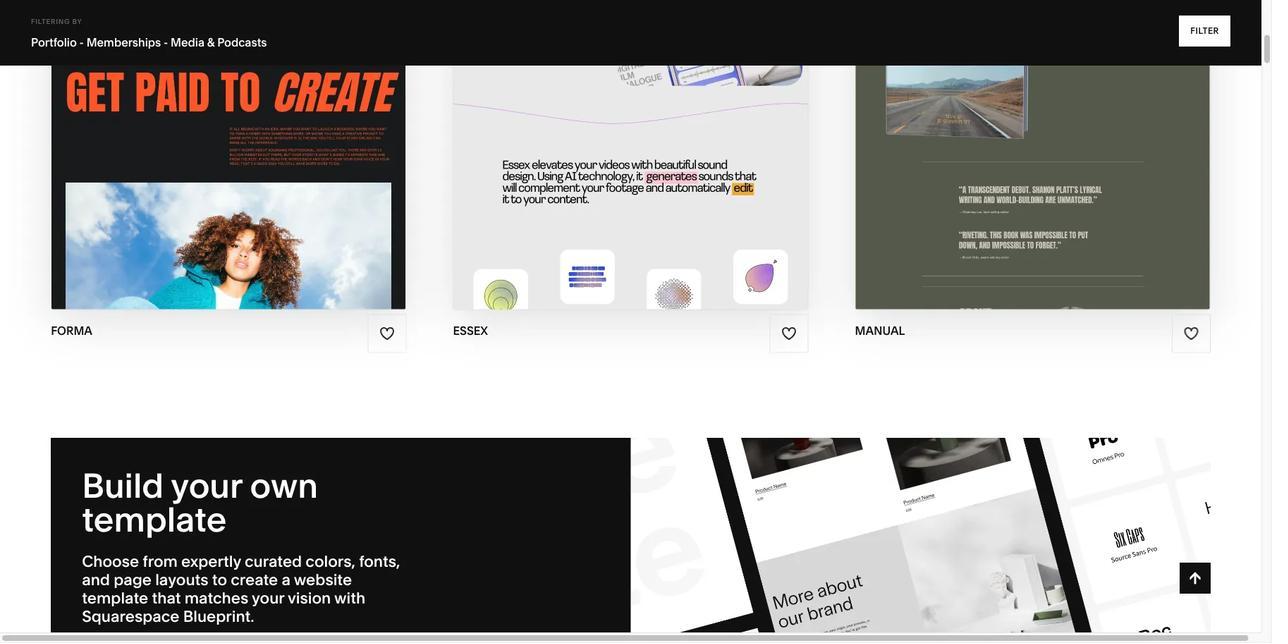 Task type: describe. For each thing, give the bounding box(es) containing it.
page
[[114, 571, 152, 590]]

forma image
[[52, 0, 406, 310]]

preview essex link
[[577, 62, 685, 101]]

your inside build your own template
[[171, 466, 242, 507]]

0 horizontal spatial forma
[[51, 324, 92, 338]]

filter button
[[1180, 16, 1231, 47]]

&
[[207, 35, 215, 49]]

colors,
[[306, 553, 356, 572]]

create
[[231, 571, 278, 590]]

preview manual
[[970, 73, 1097, 90]]

filter
[[1191, 26, 1220, 36]]

manual image
[[856, 0, 1211, 310]]

preview for preview manual
[[970, 73, 1032, 90]]

from
[[143, 553, 178, 572]]

website
[[294, 571, 352, 590]]

preview of building your own template image
[[631, 439, 1211, 643]]

memberships
[[87, 35, 161, 49]]

essex element
[[454, 0, 808, 310]]

portfolio - memberships - media & podcasts
[[31, 35, 267, 49]]

manual element
[[856, 0, 1211, 310]]

1 horizontal spatial manual
[[1035, 73, 1097, 90]]

a
[[282, 571, 291, 590]]

filtering
[[31, 17, 70, 25]]

that
[[152, 589, 181, 608]]

layouts
[[155, 571, 209, 590]]

squarespace
[[82, 608, 180, 627]]

filtering by
[[31, 17, 82, 25]]

add essex to your favorites list image
[[782, 326, 797, 342]]

fonts,
[[359, 553, 400, 572]]

by
[[72, 17, 82, 25]]

build
[[82, 466, 164, 507]]

add manual to your favorites list image
[[1184, 326, 1200, 342]]



Task type: locate. For each thing, give the bounding box(es) containing it.
1 horizontal spatial essex
[[642, 73, 685, 90]]

choose from expertly curated colors, fonts, and page layouts to create a website template that matches your vision with squarespace blueprint.
[[82, 553, 400, 627]]

preview forma link
[[171, 62, 287, 101]]

template up from
[[82, 500, 227, 541]]

expertly
[[181, 553, 241, 572]]

preview
[[171, 73, 232, 90], [577, 73, 639, 90], [970, 73, 1032, 90]]

1 template from the top
[[82, 500, 227, 541]]

1 vertical spatial template
[[82, 589, 148, 608]]

2 - from the left
[[164, 35, 168, 49]]

podcasts
[[217, 35, 267, 49]]

1 vertical spatial essex
[[453, 324, 488, 338]]

0 horizontal spatial essex
[[453, 324, 488, 338]]

0 vertical spatial your
[[171, 466, 242, 507]]

- left media
[[164, 35, 168, 49]]

to
[[212, 571, 227, 590]]

template down choose
[[82, 589, 148, 608]]

1 horizontal spatial preview
[[577, 73, 639, 90]]

0 horizontal spatial -
[[79, 35, 84, 49]]

2 template from the top
[[82, 589, 148, 608]]

essex
[[642, 73, 685, 90], [453, 324, 488, 338]]

preview forma
[[171, 73, 287, 90]]

add forma to your favorites list image
[[379, 326, 395, 342]]

0 horizontal spatial manual
[[856, 324, 906, 338]]

preview manual link
[[970, 62, 1097, 101]]

1 preview from the left
[[171, 73, 232, 90]]

1 horizontal spatial -
[[164, 35, 168, 49]]

essex inside preview essex link
[[642, 73, 685, 90]]

1 vertical spatial forma
[[51, 324, 92, 338]]

0 vertical spatial essex
[[642, 73, 685, 90]]

curated
[[245, 553, 302, 572]]

own
[[250, 466, 318, 507]]

portfolio
[[31, 35, 77, 49]]

with
[[334, 589, 366, 608]]

-
[[79, 35, 84, 49], [164, 35, 168, 49]]

- down the by
[[79, 35, 84, 49]]

3 preview from the left
[[970, 73, 1032, 90]]

template inside build your own template
[[82, 500, 227, 541]]

0 vertical spatial forma
[[236, 73, 287, 90]]

0 vertical spatial template
[[82, 500, 227, 541]]

2 preview from the left
[[577, 73, 639, 90]]

template inside choose from expertly curated colors, fonts, and page layouts to create a website template that matches your vision with squarespace blueprint.
[[82, 589, 148, 608]]

forma
[[236, 73, 287, 90], [51, 324, 92, 338]]

0 horizontal spatial preview
[[171, 73, 232, 90]]

preview essex
[[577, 73, 685, 90]]

0 horizontal spatial your
[[171, 466, 242, 507]]

choose
[[82, 553, 139, 572]]

2 horizontal spatial preview
[[970, 73, 1032, 90]]

media
[[171, 35, 205, 49]]

preview for preview forma
[[171, 73, 232, 90]]

preview for preview essex
[[577, 73, 639, 90]]

1 horizontal spatial your
[[252, 589, 285, 608]]

essex image
[[454, 0, 808, 310]]

1 vertical spatial your
[[252, 589, 285, 608]]

your inside choose from expertly curated colors, fonts, and page layouts to create a website template that matches your vision with squarespace blueprint.
[[252, 589, 285, 608]]

1 vertical spatial manual
[[856, 324, 906, 338]]

blueprint.
[[183, 608, 254, 627]]

1 horizontal spatial forma
[[236, 73, 287, 90]]

1 - from the left
[[79, 35, 84, 49]]

manual
[[1035, 73, 1097, 90], [856, 324, 906, 338]]

and
[[82, 571, 110, 590]]

0 vertical spatial manual
[[1035, 73, 1097, 90]]

matches
[[185, 589, 249, 608]]

forma element
[[52, 0, 406, 310]]

template
[[82, 500, 227, 541], [82, 589, 148, 608]]

back to top image
[[1188, 571, 1203, 586]]

your
[[171, 466, 242, 507], [252, 589, 285, 608]]

vision
[[288, 589, 331, 608]]

build your own template
[[82, 466, 318, 541]]



Task type: vqa. For each thing, say whether or not it's contained in the screenshot.
middle "courses"
no



